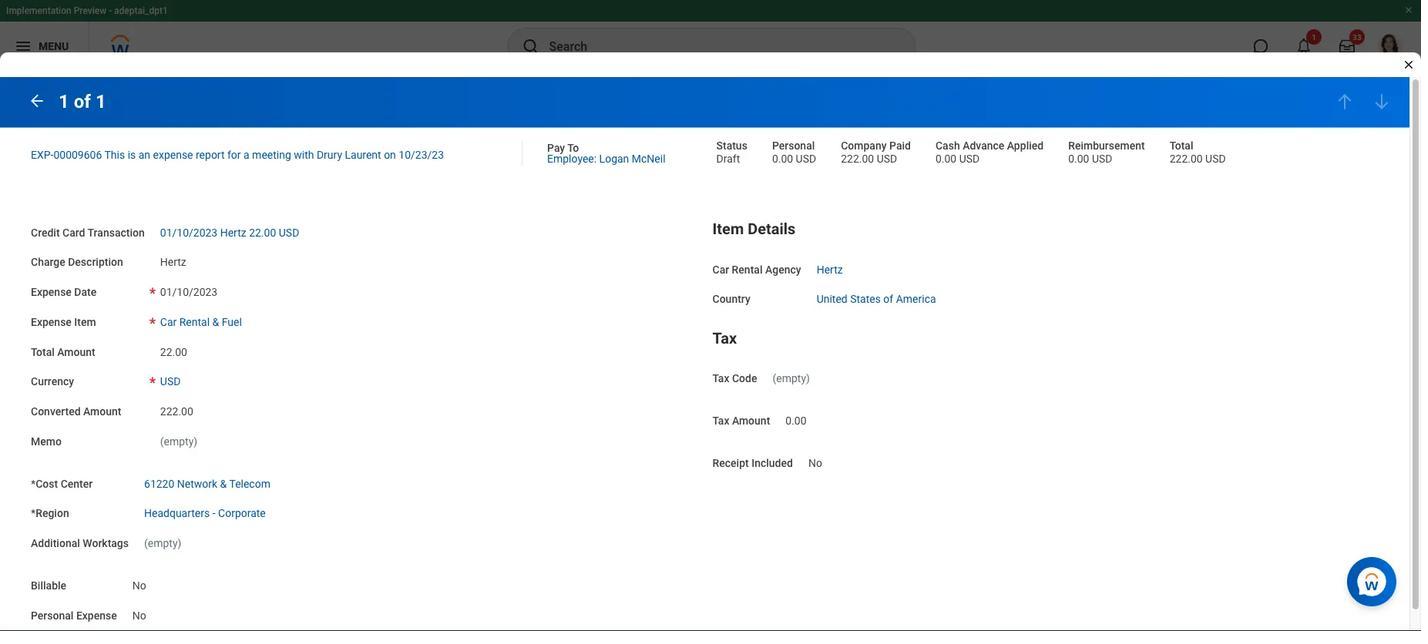Task type: locate. For each thing, give the bounding box(es) containing it.
0 vertical spatial tax
[[713, 329, 737, 347]]

item left details
[[713, 220, 744, 238]]

1 horizontal spatial item
[[713, 220, 744, 238]]

expense left the "personal expense" element
[[76, 609, 117, 622]]

1 horizontal spatial &
[[220, 477, 227, 490]]

credit
[[31, 226, 60, 239]]

0 vertical spatial 22.00
[[249, 226, 276, 239]]

(empty) for code
[[773, 372, 810, 385]]

0 horizontal spatial &
[[212, 316, 219, 328]]

rental
[[732, 263, 763, 276], [179, 316, 210, 328]]

1 vertical spatial -
[[213, 507, 215, 520]]

1 vertical spatial (empty)
[[160, 435, 197, 448]]

tax code
[[713, 372, 757, 385]]

01/10/2023
[[160, 226, 218, 239], [160, 286, 218, 299]]

1 horizontal spatial of
[[884, 293, 894, 306]]

0 horizontal spatial 1
[[59, 91, 69, 113]]

status draft
[[716, 140, 748, 165]]

0 vertical spatial expense
[[31, 286, 72, 299]]

0 vertical spatial &
[[212, 316, 219, 328]]

(empty) up tax amount element
[[773, 372, 810, 385]]

tax down the country
[[713, 329, 737, 347]]

company paid 222.00 usd
[[841, 140, 911, 165]]

rental up total amount element
[[179, 316, 210, 328]]

personal right the "status"
[[772, 140, 815, 152]]

2 tax from the top
[[713, 372, 730, 385]]

expense date element
[[160, 277, 218, 299]]

(empty) inside the tax group
[[773, 372, 810, 385]]

of right states
[[884, 293, 894, 306]]

agency
[[765, 263, 801, 276]]

total for total 222.00 usd
[[1170, 140, 1194, 152]]

total 222.00 usd
[[1170, 140, 1226, 165]]

0 horizontal spatial of
[[74, 91, 91, 113]]

2 vertical spatial tax
[[713, 414, 730, 427]]

-
[[109, 5, 112, 16], [213, 507, 215, 520]]

0 horizontal spatial item
[[74, 316, 96, 328]]

2 horizontal spatial hertz
[[817, 263, 843, 276]]

0 vertical spatial car
[[713, 263, 729, 276]]

headquarters - corporate
[[144, 507, 266, 520]]

& right network
[[220, 477, 227, 490]]

amount up receipt included
[[732, 414, 770, 427]]

(empty)
[[773, 372, 810, 385], [160, 435, 197, 448], [144, 537, 181, 550]]

center
[[61, 477, 93, 490]]

personal
[[772, 140, 815, 152], [31, 609, 74, 622]]

on
[[384, 149, 396, 162]]

of
[[74, 91, 91, 113], [884, 293, 894, 306]]

0 horizontal spatial -
[[109, 5, 112, 16]]

car up the country
[[713, 263, 729, 276]]

2 vertical spatial expense
[[76, 609, 117, 622]]

0 vertical spatial total
[[1170, 140, 1194, 152]]

1 horizontal spatial 1
[[95, 91, 106, 113]]

rental for agency
[[732, 263, 763, 276]]

& for telecom
[[220, 477, 227, 490]]

1 up this
[[95, 91, 106, 113]]

corporate
[[218, 507, 266, 520]]

(empty) down converted amount element at the bottom of the page
[[160, 435, 197, 448]]

1 vertical spatial item
[[74, 316, 96, 328]]

1 horizontal spatial total
[[1170, 140, 1194, 152]]

0 vertical spatial personal
[[772, 140, 815, 152]]

additional worktags
[[31, 537, 129, 550]]

rental inside item details 'group'
[[732, 263, 763, 276]]

cash
[[936, 140, 960, 152]]

& left the fuel
[[212, 316, 219, 328]]

3 tax from the top
[[713, 414, 730, 427]]

tax amount
[[713, 414, 770, 427]]

1 horizontal spatial 222.00
[[841, 152, 874, 165]]

0.00 right applied
[[1068, 152, 1089, 165]]

222.00
[[841, 152, 874, 165], [1170, 152, 1203, 165], [160, 405, 193, 418]]

expense
[[153, 149, 193, 162]]

personal 0.00 usd
[[772, 140, 816, 165]]

car rental & fuel
[[160, 316, 242, 328]]

previous page image
[[28, 92, 46, 110]]

total right reimbursement
[[1170, 140, 1194, 152]]

1 horizontal spatial car
[[713, 263, 729, 276]]

currency
[[31, 375, 74, 388]]

reimbursement 0.00 usd
[[1068, 140, 1145, 165]]

0 horizontal spatial 222.00
[[160, 405, 193, 418]]

222.00 inside total 222.00 usd
[[1170, 152, 1203, 165]]

description
[[68, 256, 123, 269]]

0.00 right status draft
[[772, 152, 793, 165]]

item details group
[[713, 217, 1379, 307]]

1 horizontal spatial personal
[[772, 140, 815, 152]]

implementation
[[6, 5, 71, 16]]

0 vertical spatial (empty)
[[773, 372, 810, 385]]

personal down billable
[[31, 609, 74, 622]]

1 vertical spatial rental
[[179, 316, 210, 328]]

01/10/2023 for 01/10/2023
[[160, 286, 218, 299]]

item down date
[[74, 316, 96, 328]]

1 tax from the top
[[713, 329, 737, 347]]

headquarters - corporate link
[[144, 504, 266, 520]]

1 right previous page image
[[59, 91, 69, 113]]

0 vertical spatial -
[[109, 5, 112, 16]]

no for expense
[[132, 609, 146, 622]]

2 vertical spatial (empty)
[[144, 537, 181, 550]]

expense down charge at the left
[[31, 286, 72, 299]]

preview
[[74, 5, 107, 16]]

total for total amount
[[31, 346, 55, 358]]

item details button
[[713, 220, 796, 238]]

1 horizontal spatial rental
[[732, 263, 763, 276]]

2 vertical spatial no
[[132, 609, 146, 622]]

total up currency
[[31, 346, 55, 358]]

billable
[[31, 579, 66, 592]]

1 vertical spatial no
[[132, 579, 146, 592]]

expense
[[31, 286, 72, 299], [31, 316, 72, 328], [76, 609, 117, 622]]

total
[[1170, 140, 1194, 152], [31, 346, 55, 358]]

- left corporate
[[213, 507, 215, 520]]

amount right converted
[[83, 405, 121, 418]]

car inside item details 'group'
[[713, 263, 729, 276]]

1 horizontal spatial -
[[213, 507, 215, 520]]

is
[[128, 149, 136, 162]]

- right 'preview'
[[109, 5, 112, 16]]

headquarters
[[144, 507, 210, 520]]

states
[[850, 293, 881, 306]]

1 vertical spatial personal
[[31, 609, 74, 622]]

amount down expense item
[[57, 346, 95, 358]]

tax up the receipt
[[713, 414, 730, 427]]

receipt included
[[713, 457, 793, 469]]

0 horizontal spatial car
[[160, 316, 177, 328]]

0 horizontal spatial 22.00
[[160, 346, 187, 358]]

expense up total amount
[[31, 316, 72, 328]]

1
[[59, 91, 69, 113], [95, 91, 106, 113]]

of inside item details 'group'
[[884, 293, 894, 306]]

1 vertical spatial of
[[884, 293, 894, 306]]

pay
[[547, 141, 565, 154]]

implementation preview -   adeptai_dpt1
[[6, 5, 168, 16]]

0 horizontal spatial hertz
[[160, 256, 186, 269]]

with
[[294, 149, 314, 162]]

report
[[196, 149, 225, 162]]

car rental agency
[[713, 263, 801, 276]]

1 vertical spatial &
[[220, 477, 227, 490]]

usd link
[[160, 372, 181, 388]]

0 vertical spatial 01/10/2023
[[160, 226, 218, 239]]

no up the "personal expense" element
[[132, 579, 146, 592]]

car up total amount element
[[160, 316, 177, 328]]

hertz link
[[817, 260, 843, 276]]

0.00 inside personal 0.00 usd
[[772, 152, 793, 165]]

0 vertical spatial rental
[[732, 263, 763, 276]]

1 vertical spatial total
[[31, 346, 55, 358]]

2 horizontal spatial 222.00
[[1170, 152, 1203, 165]]

rental up the country
[[732, 263, 763, 276]]

personal inside personal 0.00 usd
[[772, 140, 815, 152]]

1 of 1 main content
[[0, 77, 1410, 631]]

total inside total 222.00 usd
[[1170, 140, 1194, 152]]

0 horizontal spatial total
[[31, 346, 55, 358]]

draft
[[716, 152, 740, 165]]

1 vertical spatial 01/10/2023
[[160, 286, 218, 299]]

no
[[809, 457, 822, 469], [132, 579, 146, 592], [132, 609, 146, 622]]

item
[[713, 220, 744, 238], [74, 316, 96, 328]]

hertz
[[220, 226, 246, 239], [160, 256, 186, 269], [817, 263, 843, 276]]

0 horizontal spatial personal
[[31, 609, 74, 622]]

of right previous page image
[[74, 91, 91, 113]]

0 vertical spatial item
[[713, 220, 744, 238]]

search image
[[521, 37, 540, 55]]

hertz inside item details 'group'
[[817, 263, 843, 276]]

memo
[[31, 435, 62, 448]]

*cost center
[[31, 477, 93, 490]]

amount
[[57, 346, 95, 358], [83, 405, 121, 418], [732, 414, 770, 427]]

card
[[62, 226, 85, 239]]

amount for converted amount
[[83, 405, 121, 418]]

code
[[732, 372, 757, 385]]

0 vertical spatial no
[[809, 457, 822, 469]]

0 horizontal spatial rental
[[179, 316, 210, 328]]

- inside 1 of 1 main content
[[213, 507, 215, 520]]

applied
[[1007, 140, 1044, 152]]

receipt
[[713, 457, 749, 469]]

1 vertical spatial expense
[[31, 316, 72, 328]]

included
[[752, 457, 793, 469]]

exp-00009606 this is an expense report for a meeting with drury laurent on 10/23/23 link
[[31, 149, 444, 162]]

close expense report has been saved image
[[1403, 59, 1415, 71]]

0.00 left the advance
[[936, 152, 957, 165]]

usd inside personal 0.00 usd
[[796, 152, 816, 165]]

cash advance applied 0.00 usd
[[936, 140, 1044, 165]]

1 horizontal spatial hertz
[[220, 226, 246, 239]]

1 vertical spatial tax
[[713, 372, 730, 385]]

1 01/10/2023 from the top
[[160, 226, 218, 239]]

tax
[[713, 329, 737, 347], [713, 372, 730, 385], [713, 414, 730, 427]]

(empty) down headquarters
[[144, 537, 181, 550]]

no right included
[[809, 457, 822, 469]]

laurent
[[345, 149, 381, 162]]

exp-
[[31, 149, 54, 162]]

usd inside cash advance applied 0.00 usd
[[959, 152, 980, 165]]

no down billable element
[[132, 609, 146, 622]]

usd inside reimbursement 0.00 usd
[[1092, 152, 1113, 165]]

1 vertical spatial car
[[160, 316, 177, 328]]

2 01/10/2023 from the top
[[160, 286, 218, 299]]

01/10/2023 up the car rental & fuel link
[[160, 286, 218, 299]]

tax left the code
[[713, 372, 730, 385]]

charge description
[[31, 256, 123, 269]]

01/10/2023 up charge description element
[[160, 226, 218, 239]]



Task type: vqa. For each thing, say whether or not it's contained in the screenshot.


Task type: describe. For each thing, give the bounding box(es) containing it.
total amount element
[[160, 336, 187, 359]]

*region
[[31, 507, 69, 520]]

0.00 inside reimbursement 0.00 usd
[[1068, 152, 1089, 165]]

hertz for hertz link
[[817, 263, 843, 276]]

transaction
[[88, 226, 145, 239]]

1 horizontal spatial 22.00
[[249, 226, 276, 239]]

billable element
[[132, 570, 146, 593]]

date
[[74, 286, 97, 299]]

this
[[104, 149, 125, 162]]

total amount
[[31, 346, 95, 358]]

usd inside total 222.00 usd
[[1206, 152, 1226, 165]]

to
[[568, 141, 579, 154]]

employee: logan mcneil link
[[547, 149, 666, 165]]

usd inside 01/10/2023 hertz 22.00 usd link
[[279, 226, 299, 239]]

01/10/2023 hertz 22.00 usd
[[160, 226, 299, 239]]

& for fuel
[[212, 316, 219, 328]]

a
[[244, 149, 249, 162]]

hertz for charge description element
[[160, 256, 186, 269]]

mcneil
[[632, 152, 666, 165]]

arrow down image
[[1373, 92, 1391, 111]]

personal expense
[[31, 609, 117, 622]]

tax button
[[713, 329, 737, 347]]

item inside 'group'
[[713, 220, 744, 238]]

receipt included element
[[809, 447, 822, 470]]

implementation preview -   adeptai_dpt1 banner
[[0, 0, 1421, 71]]

converted amount
[[31, 405, 121, 418]]

(empty) for worktags
[[144, 537, 181, 550]]

no for included
[[809, 457, 822, 469]]

inbox large image
[[1340, 39, 1355, 54]]

pay to employee: logan mcneil
[[547, 141, 666, 165]]

expense for expense date
[[31, 286, 72, 299]]

close environment banner image
[[1404, 5, 1414, 15]]

0.00 inside cash advance applied 0.00 usd
[[936, 152, 957, 165]]

car for car rental agency
[[713, 263, 729, 276]]

61220
[[144, 477, 174, 490]]

tax amount element
[[786, 405, 807, 428]]

car for car rental & fuel
[[160, 316, 177, 328]]

usd inside company paid 222.00 usd
[[877, 152, 897, 165]]

telecom
[[229, 477, 271, 490]]

01/10/2023 for 01/10/2023 hertz 22.00 usd
[[160, 226, 218, 239]]

employee:
[[547, 152, 597, 165]]

tax for tax amount
[[713, 414, 730, 427]]

61220 network & telecom link
[[144, 474, 271, 490]]

rental for &
[[179, 316, 210, 328]]

amount for total amount
[[57, 346, 95, 358]]

notifications large image
[[1296, 39, 1312, 54]]

drury
[[317, 149, 342, 162]]

america
[[896, 293, 936, 306]]

an
[[139, 149, 150, 162]]

2 1 from the left
[[95, 91, 106, 113]]

logan
[[599, 152, 629, 165]]

country
[[713, 293, 751, 306]]

converted
[[31, 405, 81, 418]]

expense item
[[31, 316, 96, 328]]

additional
[[31, 537, 80, 550]]

- inside "banner"
[[109, 5, 112, 16]]

for
[[227, 149, 241, 162]]

status
[[716, 140, 748, 152]]

exp-00009606 this is an expense report for a meeting with drury laurent on 10/23/23
[[31, 149, 444, 162]]

personal for 0.00
[[772, 140, 815, 152]]

worktags
[[83, 537, 129, 550]]

reimbursement
[[1068, 140, 1145, 152]]

credit card transaction
[[31, 226, 145, 239]]

0.00 up included
[[786, 414, 807, 427]]

network
[[177, 477, 217, 490]]

61220 network & telecom
[[144, 477, 271, 490]]

car rental & fuel link
[[160, 313, 242, 328]]

00009606
[[54, 149, 102, 162]]

0 vertical spatial of
[[74, 91, 91, 113]]

1 1 from the left
[[59, 91, 69, 113]]

details
[[748, 220, 796, 238]]

tax for tax code
[[713, 372, 730, 385]]

united
[[817, 293, 848, 306]]

fuel
[[222, 316, 242, 328]]

amount for tax amount
[[732, 414, 770, 427]]

personal expense element
[[132, 600, 146, 623]]

01/10/2023 hertz 22.00 usd link
[[160, 223, 299, 239]]

tax group
[[713, 326, 1379, 387]]

charge description element
[[160, 247, 186, 270]]

arrow up image
[[1336, 92, 1354, 111]]

expense date
[[31, 286, 97, 299]]

tax for tax
[[713, 329, 737, 347]]

1 of 1 dialog
[[0, 0, 1421, 631]]

1 vertical spatial 22.00
[[160, 346, 187, 358]]

company
[[841, 140, 887, 152]]

paid
[[890, 140, 911, 152]]

item details
[[713, 220, 796, 238]]

united states of america
[[817, 293, 936, 306]]

10/23/23
[[399, 149, 444, 162]]

personal for expense
[[31, 609, 74, 622]]

1 of 1
[[59, 91, 106, 113]]

222.00 inside company paid 222.00 usd
[[841, 152, 874, 165]]

profile logan mcneil element
[[1369, 29, 1412, 63]]

charge
[[31, 256, 65, 269]]

*cost
[[31, 477, 58, 490]]

meeting
[[252, 149, 291, 162]]

adeptai_dpt1
[[114, 5, 168, 16]]

expense for expense item
[[31, 316, 72, 328]]

converted amount element
[[160, 396, 193, 419]]

advance
[[963, 140, 1005, 152]]

united states of america link
[[817, 290, 936, 306]]



